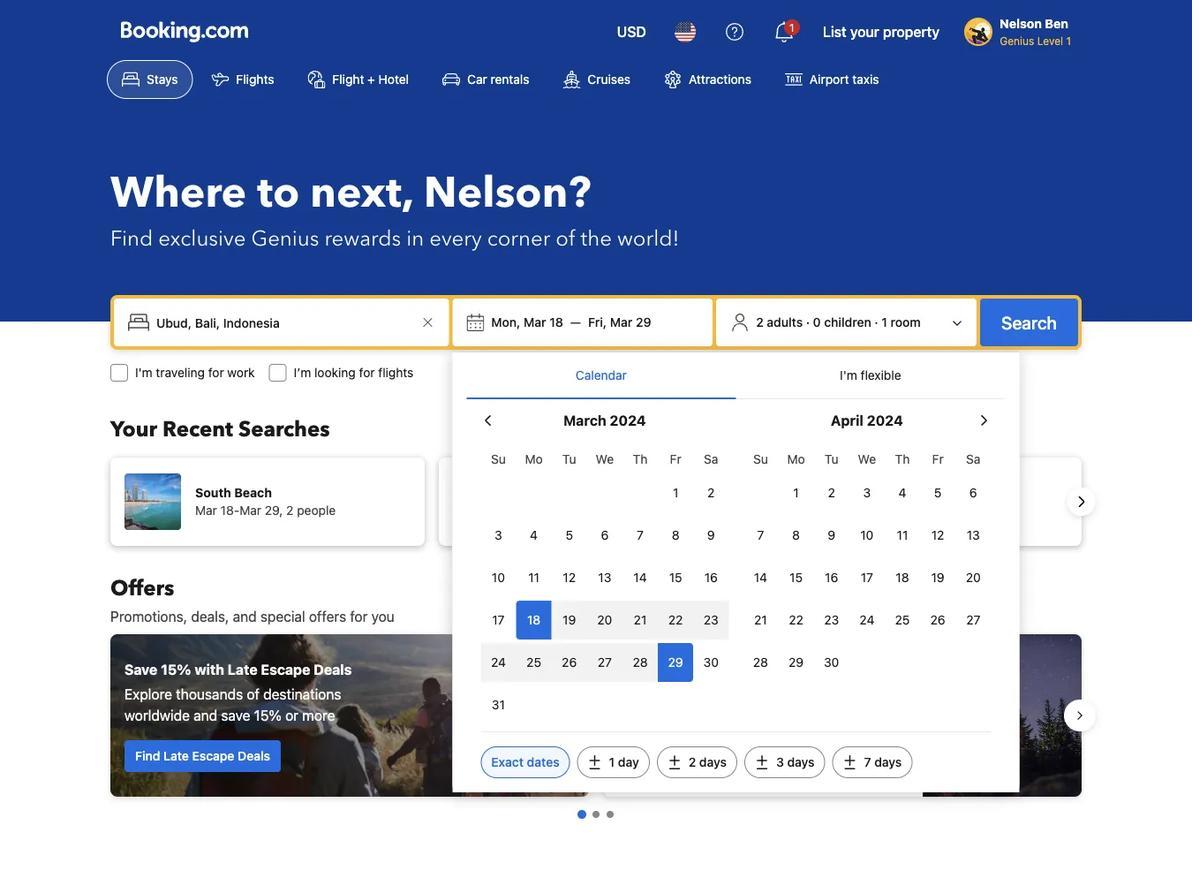 Task type: locate. For each thing, give the bounding box(es) containing it.
13 inside checkbox
[[599, 570, 612, 585]]

0 horizontal spatial 11
[[529, 570, 540, 585]]

2 · from the left
[[875, 315, 879, 330]]

18 April 2024 checkbox
[[885, 558, 921, 597]]

1 vertical spatial genius
[[251, 224, 319, 253]]

23 right 22 april 2024 option
[[825, 613, 840, 627]]

fr up 5 option
[[933, 452, 944, 467]]

2 vertical spatial 18
[[528, 613, 541, 627]]

30 right both on the right
[[824, 655, 840, 670]]

21 cell
[[623, 597, 658, 640]]

2024 right march
[[610, 412, 647, 429]]

11 left 12 march 2024 checkbox at bottom left
[[529, 570, 540, 585]]

0 horizontal spatial of
[[247, 686, 260, 703]]

1 th from the left
[[633, 452, 648, 467]]

11
[[897, 528, 909, 543], [529, 570, 540, 585]]

of up save
[[247, 686, 260, 703]]

5 right 4 march 2024 checkbox
[[566, 528, 573, 543]]

2 grid from the left
[[743, 442, 992, 682]]

2 sa from the left
[[967, 452, 981, 467]]

2 th from the left
[[896, 452, 910, 467]]

12 right 11 option
[[563, 570, 576, 585]]

2 fr from the left
[[933, 452, 944, 467]]

3 days
[[777, 755, 815, 770]]

sa
[[704, 452, 719, 467], [967, 452, 981, 467]]

1 horizontal spatial a
[[742, 651, 750, 668]]

5 right 4 option
[[935, 486, 942, 500]]

0 horizontal spatial 9
[[708, 528, 715, 543]]

or inside work, relax, or do a bit of both browse properties offering extended stays, many with reduced monthly rates
[[703, 651, 718, 668]]

people
[[297, 503, 336, 518]]

9 left 10 april 2024 checkbox
[[828, 528, 836, 543]]

1 horizontal spatial 5
[[935, 486, 942, 500]]

deals up "destinations" at bottom
[[314, 661, 352, 678]]

1 horizontal spatial 12
[[932, 528, 945, 543]]

2 23 from the left
[[825, 613, 840, 627]]

30 for 30 option
[[704, 655, 719, 670]]

1 horizontal spatial ·
[[875, 315, 879, 330]]

1 horizontal spatial grid
[[743, 442, 992, 682]]

16 for 16 april 2024 checkbox
[[825, 570, 839, 585]]

28 inside checkbox
[[633, 655, 648, 670]]

1 left room on the right top of the page
[[882, 315, 888, 330]]

calendar button
[[467, 353, 736, 398]]

0 horizontal spatial th
[[633, 452, 648, 467]]

11 right 10 april 2024 checkbox
[[897, 528, 909, 543]]

1 vertical spatial of
[[775, 651, 789, 668]]

1 28 from the left
[[633, 655, 648, 670]]

9 right 8 march 2024 option
[[708, 528, 715, 543]]

0 horizontal spatial 8
[[672, 528, 680, 543]]

mo up 1 april 2024 option
[[788, 452, 806, 467]]

0 horizontal spatial 2024
[[610, 412, 647, 429]]

1 vertical spatial 12
[[563, 570, 576, 585]]

0 vertical spatial late
[[228, 661, 258, 678]]

cleveland
[[853, 486, 913, 500]]

1 horizontal spatial 7
[[758, 528, 765, 543]]

a left stay
[[657, 759, 663, 774]]

22
[[669, 613, 683, 627], [789, 613, 804, 627]]

1 30 from the left
[[704, 655, 719, 670]]

1 8 from the left
[[672, 528, 680, 543]]

9
[[708, 528, 715, 543], [828, 528, 836, 543]]

1 sa from the left
[[704, 452, 719, 467]]

find late escape deals link
[[125, 740, 281, 772]]

su for april
[[754, 452, 769, 467]]

15
[[670, 570, 683, 585], [790, 570, 803, 585]]

recent
[[163, 415, 233, 444]]

28 up offering
[[754, 655, 769, 670]]

24 left 25 checkbox
[[491, 655, 506, 670]]

1 21 from the left
[[634, 613, 647, 627]]

2 right 1 april 2024 option
[[828, 486, 836, 500]]

16
[[705, 570, 718, 585], [825, 570, 839, 585]]

18 inside option
[[528, 613, 541, 627]]

searches
[[239, 415, 330, 444]]

where
[[110, 164, 247, 222]]

2 left adults
[[757, 315, 764, 330]]

a right do
[[742, 651, 750, 668]]

20 inside option
[[598, 613, 613, 627]]

16 inside option
[[705, 570, 718, 585]]

1 16 from the left
[[705, 570, 718, 585]]

20 cell
[[587, 597, 623, 640]]

1 vertical spatial 10
[[492, 570, 505, 585]]

15 inside checkbox
[[790, 570, 803, 585]]

23 April 2024 checkbox
[[814, 601, 850, 640]]

2 days
[[689, 755, 727, 770]]

30 left do
[[704, 655, 719, 670]]

2 vertical spatial 3
[[777, 755, 784, 770]]

1 2024 from the left
[[610, 412, 647, 429]]

i'm inside button
[[840, 368, 858, 383]]

25 March 2024 checkbox
[[516, 643, 552, 682]]

7 right 3 days
[[865, 755, 872, 770]]

cruises link
[[548, 60, 646, 99]]

26 for 26 april 2024 option on the right
[[931, 613, 946, 627]]

th for march 2024
[[633, 452, 648, 467]]

18 cell
[[516, 597, 552, 640]]

7 right the 6 march 2024 checkbox
[[637, 528, 644, 543]]

2 8 from the left
[[793, 528, 801, 543]]

save
[[125, 661, 157, 678]]

airport taxis
[[810, 72, 880, 87]]

list your property link
[[813, 11, 951, 53]]

23 right the 22 march 2024 option
[[704, 613, 719, 627]]

5
[[935, 486, 942, 500], [566, 528, 573, 543]]

5 for 5 march 2024 option
[[566, 528, 573, 543]]

24 inside cell
[[491, 655, 506, 670]]

23 inside 23 checkbox
[[825, 613, 840, 627]]

3 right 2 days at the right bottom of the page
[[777, 755, 784, 770]]

1 vertical spatial 25
[[527, 655, 542, 670]]

22 for the 22 march 2024 option
[[669, 613, 683, 627]]

18 for "18 april 2024" option
[[896, 570, 910, 585]]

0 horizontal spatial 28
[[633, 655, 648, 670]]

tu up 2 checkbox
[[825, 452, 839, 467]]

0 horizontal spatial 17
[[492, 613, 505, 627]]

27 inside "option"
[[598, 655, 612, 670]]

14 left 15 option
[[634, 570, 647, 585]]

· right children
[[875, 315, 879, 330]]

0 horizontal spatial 5
[[566, 528, 573, 543]]

5 April 2024 checkbox
[[921, 474, 956, 512]]

4 for 4 option
[[899, 486, 907, 500]]

th up 4 option
[[896, 452, 910, 467]]

0 vertical spatial 25
[[896, 613, 910, 627]]

0 horizontal spatial days
[[700, 755, 727, 770]]

a
[[742, 651, 750, 668], [657, 759, 663, 774]]

21 right 20 march 2024 option
[[634, 613, 647, 627]]

2 21 from the left
[[755, 613, 768, 627]]

0 vertical spatial with
[[195, 661, 224, 678]]

17 right 16 april 2024 checkbox
[[861, 570, 874, 585]]

21 inside checkbox
[[634, 613, 647, 627]]

21 left 22 april 2024 option
[[755, 613, 768, 627]]

1 horizontal spatial late
[[228, 661, 258, 678]]

2 14 from the left
[[754, 570, 768, 585]]

25 right 24 april 2024 checkbox
[[896, 613, 910, 627]]

21
[[634, 613, 647, 627], [755, 613, 768, 627]]

rentals
[[491, 72, 530, 87]]

15 inside option
[[670, 570, 683, 585]]

14 April 2024 checkbox
[[743, 558, 779, 597]]

3 left 4 march 2024 checkbox
[[495, 528, 503, 543]]

15 right 14 option
[[790, 570, 803, 585]]

13
[[967, 528, 981, 543], [599, 570, 612, 585]]

0 horizontal spatial 12
[[563, 570, 576, 585]]

1 23 from the left
[[704, 613, 719, 627]]

29 up properties on the right of page
[[669, 655, 684, 670]]

17 left 18 option
[[492, 613, 505, 627]]

25 for the 25 april 2024 checkbox
[[896, 613, 910, 627]]

3 days from the left
[[875, 755, 902, 770]]

su
[[491, 452, 506, 467], [754, 452, 769, 467]]

6 right 5 march 2024 option
[[601, 528, 609, 543]]

· left 0
[[807, 315, 810, 330]]

3 April 2024 checkbox
[[850, 474, 885, 512]]

19 right "18 april 2024" option
[[932, 570, 945, 585]]

1 horizontal spatial deals
[[314, 661, 352, 678]]

10 left 11 option
[[492, 570, 505, 585]]

promotions,
[[110, 608, 187, 625]]

grid
[[481, 442, 729, 725], [743, 442, 992, 682]]

tu down march
[[563, 452, 577, 467]]

1 left 2 checkbox
[[794, 486, 799, 500]]

0 horizontal spatial mo
[[525, 452, 543, 467]]

0 horizontal spatial 16
[[705, 570, 718, 585]]

26 April 2024 checkbox
[[921, 601, 956, 640]]

1 vertical spatial 18
[[896, 570, 910, 585]]

1 vertical spatial region
[[96, 627, 1097, 804]]

0 horizontal spatial 10
[[492, 570, 505, 585]]

genius down nelson
[[1000, 34, 1035, 47]]

1
[[790, 21, 795, 34], [1067, 34, 1072, 47], [882, 315, 888, 330], [673, 486, 679, 500], [794, 486, 799, 500], [609, 755, 615, 770]]

18 left '—'
[[550, 315, 564, 330]]

1 horizontal spatial 30
[[824, 655, 840, 670]]

2 9 from the left
[[828, 528, 836, 543]]

1 we from the left
[[596, 452, 614, 467]]

tu for april 2024
[[825, 452, 839, 467]]

fr
[[670, 452, 682, 467], [933, 452, 944, 467]]

2 22 from the left
[[789, 613, 804, 627]]

1 vertical spatial 13
[[599, 570, 612, 585]]

for left you
[[350, 608, 368, 625]]

26 for 26 checkbox
[[562, 655, 577, 670]]

sa up the '6 april 2024' option
[[967, 452, 981, 467]]

1 15 from the left
[[670, 570, 683, 585]]

fr for april 2024
[[933, 452, 944, 467]]

Where are you going? field
[[149, 307, 417, 338]]

0 horizontal spatial ·
[[807, 315, 810, 330]]

26 March 2024 checkbox
[[552, 643, 587, 682]]

24
[[860, 613, 875, 627], [491, 655, 506, 670]]

mar right mon,
[[524, 315, 547, 330]]

offers
[[110, 574, 174, 603]]

18-
[[221, 503, 240, 518]]

2 mo from the left
[[788, 452, 806, 467]]

1 vertical spatial or
[[286, 707, 299, 724]]

2 horizontal spatial of
[[775, 651, 789, 668]]

0 horizontal spatial 27
[[598, 655, 612, 670]]

2 28 from the left
[[754, 655, 769, 670]]

1 horizontal spatial 17
[[861, 570, 874, 585]]

find
[[110, 224, 153, 253], [135, 749, 160, 763], [628, 759, 653, 774]]

26 left 27 "option"
[[562, 655, 577, 670]]

0 horizontal spatial 15%
[[161, 661, 191, 678]]

18 for 18 option
[[528, 613, 541, 627]]

·
[[807, 315, 810, 330], [875, 315, 879, 330]]

0 horizontal spatial 6
[[601, 528, 609, 543]]

17
[[861, 570, 874, 585], [492, 613, 505, 627]]

9 for 9 march 2024 option
[[708, 528, 715, 543]]

0 horizontal spatial su
[[491, 452, 506, 467]]

29 inside "cell"
[[669, 655, 684, 670]]

2 we from the left
[[858, 452, 877, 467]]

room
[[891, 315, 921, 330]]

0 horizontal spatial fr
[[670, 452, 682, 467]]

th down march 2024
[[633, 452, 648, 467]]

2 2024 from the left
[[867, 412, 904, 429]]

1 button
[[763, 11, 806, 53]]

10 March 2024 checkbox
[[481, 558, 516, 597]]

2 su from the left
[[754, 452, 769, 467]]

20 for 20 march 2024 option
[[598, 613, 613, 627]]

25
[[896, 613, 910, 627], [527, 655, 542, 670]]

28 for 27
[[633, 655, 648, 670]]

6 inside checkbox
[[601, 528, 609, 543]]

cleveland link
[[768, 458, 1082, 546]]

late down worldwide
[[164, 749, 189, 763]]

20 inside checkbox
[[966, 570, 981, 585]]

0 horizontal spatial genius
[[251, 224, 319, 253]]

1 horizontal spatial sa
[[967, 452, 981, 467]]

days for 7 days
[[875, 755, 902, 770]]

we for april
[[858, 452, 877, 467]]

16 inside checkbox
[[825, 570, 839, 585]]

1 horizontal spatial 28
[[754, 655, 769, 670]]

late up thousands
[[228, 661, 258, 678]]

mo for march
[[525, 452, 543, 467]]

28 cell
[[623, 640, 658, 682]]

of left the
[[556, 224, 576, 253]]

find down worldwide
[[135, 749, 160, 763]]

find down where
[[110, 224, 153, 253]]

0 vertical spatial 19
[[932, 570, 945, 585]]

23 inside 23 march 2024 checkbox
[[704, 613, 719, 627]]

or down "destinations" at bottom
[[286, 707, 299, 724]]

1 horizontal spatial 23
[[825, 613, 840, 627]]

1 days from the left
[[700, 755, 727, 770]]

0 horizontal spatial 21
[[634, 613, 647, 627]]

2
[[757, 315, 764, 330], [708, 486, 715, 500], [828, 486, 836, 500], [286, 503, 294, 518], [689, 755, 696, 770]]

5 for 5 option
[[935, 486, 942, 500]]

1 mo from the left
[[525, 452, 543, 467]]

2 tu from the left
[[825, 452, 839, 467]]

3 for 3 option
[[495, 528, 503, 543]]

12 inside checkbox
[[932, 528, 945, 543]]

8 inside option
[[672, 528, 680, 543]]

1 horizontal spatial 4
[[899, 486, 907, 500]]

1 vertical spatial escape
[[192, 749, 235, 763]]

12 right 11 april 2024 option
[[932, 528, 945, 543]]

1 vertical spatial 3
[[495, 528, 503, 543]]

late inside save 15% with late escape deals explore thousands of destinations worldwide and save 15% or more
[[228, 661, 258, 678]]

15 right 14 march 2024 checkbox
[[670, 570, 683, 585]]

1 vertical spatial 26
[[562, 655, 577, 670]]

16 April 2024 checkbox
[[814, 558, 850, 597]]

1 right level
[[1067, 34, 1072, 47]]

14
[[634, 570, 647, 585], [754, 570, 768, 585]]

2 vertical spatial of
[[247, 686, 260, 703]]

17 inside checkbox
[[861, 570, 874, 585]]

2 right 29,
[[286, 503, 294, 518]]

1 horizontal spatial of
[[556, 224, 576, 253]]

4 inside option
[[899, 486, 907, 500]]

11 April 2024 checkbox
[[885, 516, 921, 555]]

1 vertical spatial 20
[[598, 613, 613, 627]]

stays,
[[681, 697, 719, 713]]

1 fr from the left
[[670, 452, 682, 467]]

3 right 2 checkbox
[[864, 486, 871, 500]]

7 left 8 april 2024 checkbox
[[758, 528, 765, 543]]

1 horizontal spatial fr
[[933, 452, 944, 467]]

0 vertical spatial 17
[[861, 570, 874, 585]]

1 horizontal spatial 14
[[754, 570, 768, 585]]

28 inside 'option'
[[754, 655, 769, 670]]

10 for 10 april 2024 checkbox
[[861, 528, 874, 543]]

28 for 21
[[754, 655, 769, 670]]

tab list containing calendar
[[467, 353, 1006, 400]]

work,
[[618, 651, 658, 668]]

19 March 2024 checkbox
[[552, 601, 587, 640]]

0 vertical spatial 4
[[899, 486, 907, 500]]

0 horizontal spatial 25
[[527, 655, 542, 670]]

13 right 12 checkbox at the right of page
[[967, 528, 981, 543]]

explore
[[125, 686, 172, 703]]

12 March 2024 checkbox
[[552, 558, 587, 597]]

2 days from the left
[[788, 755, 815, 770]]

14 for 14 march 2024 checkbox
[[634, 570, 647, 585]]

of right bit
[[775, 651, 789, 668]]

6 for the '6 april 2024' option
[[970, 486, 978, 500]]

14 left 15 april 2024 checkbox
[[754, 570, 768, 585]]

10 for "10" checkbox
[[492, 570, 505, 585]]

1 vertical spatial with
[[761, 697, 787, 713]]

0 vertical spatial escape
[[261, 661, 310, 678]]

th for april 2024
[[896, 452, 910, 467]]

6
[[970, 486, 978, 500], [601, 528, 609, 543]]

0 horizontal spatial and
[[194, 707, 218, 724]]

1 April 2024 checkbox
[[779, 474, 814, 512]]

13 March 2024 checkbox
[[587, 558, 623, 597]]

mo up 4 march 2024 checkbox
[[525, 452, 543, 467]]

29 right fri,
[[636, 315, 652, 330]]

2 horizontal spatial days
[[875, 755, 902, 770]]

th
[[633, 452, 648, 467], [896, 452, 910, 467]]

1 horizontal spatial 11
[[897, 528, 909, 543]]

flexible
[[861, 368, 902, 383]]

fr for march 2024
[[670, 452, 682, 467]]

with down offering
[[761, 697, 787, 713]]

12 inside checkbox
[[563, 570, 576, 585]]

0 vertical spatial and
[[233, 608, 257, 625]]

sa up 2 march 2024 option
[[704, 452, 719, 467]]

1 horizontal spatial days
[[788, 755, 815, 770]]

25 inside cell
[[527, 655, 542, 670]]

with
[[195, 661, 224, 678], [761, 697, 787, 713]]

region containing work, relax, or do a bit of both
[[96, 627, 1097, 804]]

1 14 from the left
[[634, 570, 647, 585]]

next,
[[310, 164, 413, 222]]

3 for 3 option on the bottom right of the page
[[864, 486, 871, 500]]

2024 for april 2024
[[867, 412, 904, 429]]

0 vertical spatial 10
[[861, 528, 874, 543]]

deals down save
[[238, 749, 270, 763]]

search button
[[981, 299, 1079, 346]]

4 left 5 march 2024 option
[[530, 528, 538, 543]]

13 for 13 april 2024 option
[[967, 528, 981, 543]]

fr up the '1' 'option'
[[670, 452, 682, 467]]

13 right 12 march 2024 checkbox at bottom left
[[599, 570, 612, 585]]

29 April 2024 checkbox
[[779, 643, 814, 682]]

9 for 9 option
[[828, 528, 836, 543]]

1 9 from the left
[[708, 528, 715, 543]]

1 vertical spatial 24
[[491, 655, 506, 670]]

27 inside checkbox
[[967, 613, 981, 627]]

3
[[864, 486, 871, 500], [495, 528, 503, 543], [777, 755, 784, 770]]

2024 right april
[[867, 412, 904, 429]]

8 inside checkbox
[[793, 528, 801, 543]]

with inside save 15% with late escape deals explore thousands of destinations worldwide and save 15% or more
[[195, 661, 224, 678]]

10
[[861, 528, 874, 543], [492, 570, 505, 585]]

+
[[368, 72, 375, 87]]

1 inside option
[[794, 486, 799, 500]]

exact dates
[[492, 755, 560, 770]]

4 inside checkbox
[[530, 528, 538, 543]]

and inside offers promotions, deals, and special offers for you
[[233, 608, 257, 625]]

escape up "destinations" at bottom
[[261, 661, 310, 678]]

14 March 2024 checkbox
[[623, 558, 658, 597]]

1 tu from the left
[[563, 452, 577, 467]]

22 inside cell
[[669, 613, 683, 627]]

su for march
[[491, 452, 506, 467]]

genius
[[1000, 34, 1035, 47], [251, 224, 319, 253]]

escape inside save 15% with late escape deals explore thousands of destinations worldwide and save 15% or more
[[261, 661, 310, 678]]

i'm
[[135, 365, 153, 380], [840, 368, 858, 383]]

12 April 2024 checkbox
[[921, 516, 956, 555]]

2 30 from the left
[[824, 655, 840, 670]]

0 vertical spatial region
[[96, 451, 1097, 553]]

attractions link
[[649, 60, 767, 99]]

1 horizontal spatial 26
[[931, 613, 946, 627]]

30 April 2024 checkbox
[[814, 643, 850, 682]]

i'm for i'm flexible
[[840, 368, 858, 383]]

for inside offers promotions, deals, and special offers for you
[[350, 608, 368, 625]]

0 horizontal spatial a
[[657, 759, 663, 774]]

18 inside option
[[896, 570, 910, 585]]

1 horizontal spatial escape
[[261, 661, 310, 678]]

1 region from the top
[[96, 451, 1097, 553]]

27 right 26 april 2024 option on the right
[[967, 613, 981, 627]]

17 April 2024 checkbox
[[850, 558, 885, 597]]

0 vertical spatial 15%
[[161, 661, 191, 678]]

29 right bit
[[789, 655, 804, 670]]

1 horizontal spatial tu
[[825, 452, 839, 467]]

2 horizontal spatial 18
[[896, 570, 910, 585]]

10 inside checkbox
[[861, 528, 874, 543]]

1 vertical spatial 5
[[566, 528, 573, 543]]

group of friends hiking in the mountains on a sunny day image
[[110, 634, 589, 797]]

1 horizontal spatial su
[[754, 452, 769, 467]]

1 horizontal spatial 15%
[[254, 707, 282, 724]]

0 vertical spatial 26
[[931, 613, 946, 627]]

23 March 2024 checkbox
[[694, 601, 729, 640]]

14 inside option
[[754, 570, 768, 585]]

16 right 15 option
[[705, 570, 718, 585]]

0 vertical spatial 12
[[932, 528, 945, 543]]

0 vertical spatial genius
[[1000, 34, 1035, 47]]

13 for "13 march 2024" checkbox
[[599, 570, 612, 585]]

thousands
[[176, 686, 243, 703]]

19 inside 19 option
[[563, 613, 576, 627]]

deals
[[314, 661, 352, 678], [238, 749, 270, 763]]

0 vertical spatial 11
[[897, 528, 909, 543]]

1 22 from the left
[[669, 613, 683, 627]]

6 for the 6 march 2024 checkbox
[[601, 528, 609, 543]]

region
[[96, 451, 1097, 553], [96, 627, 1097, 804]]

genius inside nelson ben genius level 1
[[1000, 34, 1035, 47]]

1 horizontal spatial 9
[[828, 528, 836, 543]]

a inside work, relax, or do a bit of both browse properties offering extended stays, many with reduced monthly rates
[[742, 651, 750, 668]]

for left work
[[208, 365, 224, 380]]

save 15% with late escape deals explore thousands of destinations worldwide and save 15% or more
[[125, 661, 352, 724]]

we up 3 option on the bottom right of the page
[[858, 452, 877, 467]]

6 inside option
[[970, 486, 978, 500]]

21 inside checkbox
[[755, 613, 768, 627]]

traveling
[[156, 365, 205, 380]]

level
[[1038, 34, 1064, 47]]

0 horizontal spatial 19
[[563, 613, 576, 627]]

of inside save 15% with late escape deals explore thousands of destinations worldwide and save 15% or more
[[247, 686, 260, 703]]

attractions
[[689, 72, 752, 87]]

1 su from the left
[[491, 452, 506, 467]]

we down march 2024
[[596, 452, 614, 467]]

1 left list
[[790, 21, 795, 34]]

7
[[637, 528, 644, 543], [758, 528, 765, 543], [865, 755, 872, 770]]

both
[[792, 651, 824, 668]]

and right deals,
[[233, 608, 257, 625]]

for for traveling
[[208, 365, 224, 380]]

26 inside option
[[931, 613, 946, 627]]

14 inside checkbox
[[634, 570, 647, 585]]

27 April 2024 checkbox
[[956, 601, 992, 640]]

4 left 5 option
[[899, 486, 907, 500]]

1 horizontal spatial 22
[[789, 613, 804, 627]]

26 inside checkbox
[[562, 655, 577, 670]]

genius inside 'where to next, nelson? find exclusive genius rewards in every corner of the world!'
[[251, 224, 319, 253]]

28 up browse
[[633, 655, 648, 670]]

0 horizontal spatial deals
[[238, 749, 270, 763]]

progress bar
[[578, 810, 614, 819]]

13 inside option
[[967, 528, 981, 543]]

i'm left traveling
[[135, 365, 153, 380]]

27 left work,
[[598, 655, 612, 670]]

30 March 2024 checkbox
[[694, 643, 729, 682]]

19 inside 19 option
[[932, 570, 945, 585]]

list your property
[[823, 23, 940, 40]]

0 horizontal spatial i'm
[[135, 365, 153, 380]]

31
[[492, 698, 505, 712]]

2 15 from the left
[[790, 570, 803, 585]]

mon,
[[492, 315, 521, 330]]

15%
[[161, 661, 191, 678], [254, 707, 282, 724]]

17 inside 17 option
[[492, 613, 505, 627]]

flight
[[333, 72, 364, 87]]

1 horizontal spatial 29
[[669, 655, 684, 670]]

days
[[700, 755, 727, 770], [788, 755, 815, 770], [875, 755, 902, 770]]

for left flights
[[359, 365, 375, 380]]

or left do
[[703, 651, 718, 668]]

with up thousands
[[195, 661, 224, 678]]

2 region from the top
[[96, 627, 1097, 804]]

26 cell
[[552, 640, 587, 682]]

2 inside south beach mar 18-mar 29, 2 people
[[286, 503, 294, 518]]

2 inside 2 checkbox
[[828, 486, 836, 500]]

16 March 2024 checkbox
[[694, 558, 729, 597]]

1 grid from the left
[[481, 442, 729, 725]]

20 March 2024 checkbox
[[587, 601, 623, 640]]

26 right the 25 april 2024 checkbox
[[931, 613, 946, 627]]

escape down save
[[192, 749, 235, 763]]

2 16 from the left
[[825, 570, 839, 585]]

24 right 23 checkbox
[[860, 613, 875, 627]]

0 vertical spatial of
[[556, 224, 576, 253]]

tab list
[[467, 353, 1006, 400]]

2024 for march 2024
[[610, 412, 647, 429]]

your account menu nelson ben genius level 1 element
[[965, 8, 1079, 49]]

grid for april
[[743, 442, 992, 682]]

work, relax, or do a bit of both browse properties offering extended stays, many with reduced monthly rates
[[618, 651, 844, 735]]

1 horizontal spatial 2024
[[867, 412, 904, 429]]

1 left 2 march 2024 option
[[673, 486, 679, 500]]

4 April 2024 checkbox
[[885, 474, 921, 512]]

25 right 24 checkbox on the left
[[527, 655, 542, 670]]

10 inside checkbox
[[492, 570, 505, 585]]

16 right 15 april 2024 checkbox
[[825, 570, 839, 585]]

sa for april 2024
[[967, 452, 981, 467]]

0 vertical spatial 6
[[970, 486, 978, 500]]



Task type: describe. For each thing, give the bounding box(es) containing it.
20 for 20 april 2024 checkbox
[[966, 570, 981, 585]]

mar right fri,
[[610, 315, 633, 330]]

search
[[1002, 312, 1058, 333]]

5 March 2024 checkbox
[[552, 516, 587, 555]]

nelson ben genius level 1
[[1000, 16, 1072, 47]]

24 for 24 april 2024 checkbox
[[860, 613, 875, 627]]

3 March 2024 checkbox
[[481, 516, 516, 555]]

usd button
[[607, 11, 657, 53]]

4 March 2024 checkbox
[[516, 516, 552, 555]]

mar down beach
[[240, 503, 262, 518]]

7 days
[[865, 755, 902, 770]]

offers promotions, deals, and special offers for you
[[110, 574, 395, 625]]

offers
[[309, 608, 346, 625]]

17 for 17 option
[[492, 613, 505, 627]]

rates
[[673, 718, 705, 735]]

15 for 15 april 2024 checkbox
[[790, 570, 803, 585]]

sa for march 2024
[[704, 452, 719, 467]]

7 April 2024 checkbox
[[743, 516, 779, 555]]

2 adults · 0 children · 1 room button
[[724, 306, 970, 339]]

11 March 2024 checkbox
[[516, 558, 552, 597]]

20 April 2024 checkbox
[[956, 558, 992, 597]]

worldwide
[[125, 707, 190, 724]]

find for save 15% with late escape deals explore thousands of destinations worldwide and save 15% or more
[[135, 749, 160, 763]]

1 inside 'option'
[[673, 486, 679, 500]]

hotel
[[379, 72, 409, 87]]

taxis
[[853, 72, 880, 87]]

0 vertical spatial 18
[[550, 315, 564, 330]]

of inside work, relax, or do a bit of both browse properties offering extended stays, many with reduced monthly rates
[[775, 651, 789, 668]]

8 for 8 april 2024 checkbox
[[793, 528, 801, 543]]

21 March 2024 checkbox
[[623, 601, 658, 640]]

24 for 24 checkbox on the left
[[491, 655, 506, 670]]

airport taxis link
[[770, 60, 895, 99]]

dates
[[527, 755, 560, 770]]

flights
[[378, 365, 414, 380]]

car
[[467, 72, 487, 87]]

april
[[831, 412, 864, 429]]

28 March 2024 checkbox
[[623, 643, 658, 682]]

the
[[581, 224, 612, 253]]

find inside 'where to next, nelson? find exclusive genius rewards in every corner of the world!'
[[110, 224, 153, 253]]

cruises
[[588, 72, 631, 87]]

0 horizontal spatial 29
[[636, 315, 652, 330]]

nelson
[[1000, 16, 1043, 31]]

save
[[221, 707, 251, 724]]

23 for 23 march 2024 checkbox on the bottom of page
[[704, 613, 719, 627]]

1 vertical spatial 15%
[[254, 707, 282, 724]]

25 April 2024 checkbox
[[885, 601, 921, 640]]

looking
[[315, 365, 356, 380]]

mar down south
[[195, 503, 217, 518]]

in
[[407, 224, 424, 253]]

stays
[[147, 72, 178, 87]]

17 March 2024 checkbox
[[481, 601, 516, 640]]

south beach mar 18-mar 29, 2 people
[[195, 486, 336, 518]]

19 cell
[[552, 597, 587, 640]]

11 for 11 april 2024 option
[[897, 528, 909, 543]]

reduced
[[791, 697, 844, 713]]

deals inside save 15% with late escape deals explore thousands of destinations worldwide and save 15% or more
[[314, 661, 352, 678]]

24 cell
[[481, 640, 516, 682]]

days for 3 days
[[788, 755, 815, 770]]

25 cell
[[516, 640, 552, 682]]

more
[[302, 707, 335, 724]]

your
[[110, 415, 157, 444]]

nelson?
[[424, 164, 591, 222]]

14 for 14 option
[[754, 570, 768, 585]]

1 left the day
[[609, 755, 615, 770]]

with inside work, relax, or do a bit of both browse properties offering extended stays, many with reduced monthly rates
[[761, 697, 787, 713]]

25 for 25 checkbox
[[527, 655, 542, 670]]

usd
[[617, 23, 647, 40]]

tu for march 2024
[[563, 452, 577, 467]]

1 March 2024 checkbox
[[658, 474, 694, 512]]

every
[[430, 224, 482, 253]]

2 inside 2 march 2024 option
[[708, 486, 715, 500]]

9 April 2024 checkbox
[[814, 516, 850, 555]]

for for looking
[[359, 365, 375, 380]]

29 cell
[[658, 640, 694, 682]]

22 for 22 april 2024 option
[[789, 613, 804, 627]]

i'm traveling for work
[[135, 365, 255, 380]]

south
[[195, 486, 231, 500]]

properties
[[668, 675, 734, 692]]

april 2024
[[831, 412, 904, 429]]

property
[[883, 23, 940, 40]]

0
[[814, 315, 821, 330]]

30 for the 30 option
[[824, 655, 840, 670]]

i'm looking for flights
[[294, 365, 414, 380]]

deals,
[[191, 608, 229, 625]]

extended
[[618, 697, 677, 713]]

23 for 23 checkbox
[[825, 613, 840, 627]]

21 for 21 checkbox
[[755, 613, 768, 627]]

1 day
[[609, 755, 639, 770]]

1 inside nelson ben genius level 1
[[1067, 34, 1072, 47]]

days for 2 days
[[700, 755, 727, 770]]

find for work, relax, or do a bit of both browse properties offering extended stays, many with reduced monthly rates
[[628, 759, 653, 774]]

rewards
[[325, 224, 401, 253]]

28 April 2024 checkbox
[[743, 643, 779, 682]]

flights
[[236, 72, 274, 87]]

8 March 2024 checkbox
[[658, 516, 694, 555]]

car rentals link
[[428, 60, 545, 99]]

stays link
[[107, 60, 193, 99]]

mo for april
[[788, 452, 806, 467]]

stay
[[667, 759, 691, 774]]

15 for 15 option
[[670, 570, 683, 585]]

12 for 12 checkbox at the right of page
[[932, 528, 945, 543]]

mon, mar 18 — fri, mar 29
[[492, 315, 652, 330]]

1 vertical spatial late
[[164, 749, 189, 763]]

flight + hotel link
[[293, 60, 424, 99]]

12 for 12 march 2024 checkbox at bottom left
[[563, 570, 576, 585]]

21 April 2024 checkbox
[[743, 601, 779, 640]]

27 for 27 "option"
[[598, 655, 612, 670]]

29 for 29 april 2024 option
[[789, 655, 804, 670]]

bit
[[753, 651, 771, 668]]

13 April 2024 checkbox
[[956, 516, 992, 555]]

airport
[[810, 72, 850, 87]]

or inside save 15% with late escape deals explore thousands of destinations worldwide and save 15% or more
[[286, 707, 299, 724]]

grid for march
[[481, 442, 729, 725]]

to
[[257, 164, 300, 222]]

relax,
[[661, 651, 700, 668]]

7 March 2024 checkbox
[[623, 516, 658, 555]]

0 horizontal spatial 7
[[637, 528, 644, 543]]

find a stay
[[628, 759, 691, 774]]

and inside save 15% with late escape deals explore thousands of destinations worldwide and save 15% or more
[[194, 707, 218, 724]]

your recent searches
[[110, 415, 330, 444]]

29 for 29 march 2024 option
[[669, 655, 684, 670]]

6 April 2024 checkbox
[[956, 474, 992, 512]]

region containing south beach
[[96, 451, 1097, 553]]

march 2024
[[564, 412, 647, 429]]

17 for the 17 checkbox
[[861, 570, 874, 585]]

19 for 19 option
[[932, 570, 945, 585]]

27 for 27 checkbox
[[967, 613, 981, 627]]

march
[[564, 412, 607, 429]]

8 April 2024 checkbox
[[779, 516, 814, 555]]

24 March 2024 checkbox
[[481, 643, 516, 682]]

2 horizontal spatial 7
[[865, 755, 872, 770]]

21 for 21 checkbox
[[634, 613, 647, 627]]

do
[[721, 651, 738, 668]]

booking.com image
[[121, 21, 248, 42]]

18 March 2024 checkbox
[[516, 601, 552, 640]]

16 for 16 option at the right
[[705, 570, 718, 585]]

special
[[260, 608, 305, 625]]

24 April 2024 checkbox
[[850, 601, 885, 640]]

19 for 19 option
[[563, 613, 576, 627]]

destinations
[[263, 686, 342, 703]]

of inside 'where to next, nelson? find exclusive genius rewards in every corner of the world!'
[[556, 224, 576, 253]]

23 cell
[[694, 597, 729, 640]]

—
[[571, 315, 581, 330]]

2 April 2024 checkbox
[[814, 474, 850, 512]]

beach
[[234, 486, 272, 500]]

ben
[[1046, 16, 1069, 31]]

your
[[851, 23, 880, 40]]

exact
[[492, 755, 524, 770]]

31 March 2024 checkbox
[[481, 686, 516, 725]]

a inside the find a stay link
[[657, 759, 663, 774]]

19 April 2024 checkbox
[[921, 558, 956, 597]]

offering
[[738, 675, 788, 692]]

15 March 2024 checkbox
[[658, 558, 694, 597]]

22 cell
[[658, 597, 694, 640]]

27 cell
[[587, 640, 623, 682]]

22 March 2024 checkbox
[[658, 601, 694, 640]]

we for march
[[596, 452, 614, 467]]

2 down rates
[[689, 755, 696, 770]]

2 adults · 0 children · 1 room
[[757, 315, 921, 330]]

4 for 4 march 2024 checkbox
[[530, 528, 538, 543]]

a photo of a couple standing in front of a cabin in a forest at night image
[[923, 634, 1082, 797]]

2 inside 2 adults · 0 children · 1 room dropdown button
[[757, 315, 764, 330]]

mon, mar 18 button
[[485, 307, 571, 338]]

find a stay link
[[618, 751, 702, 783]]

9 March 2024 checkbox
[[694, 516, 729, 555]]

i'm for i'm traveling for work
[[135, 365, 153, 380]]

22 April 2024 checkbox
[[779, 601, 814, 640]]

car rentals
[[467, 72, 530, 87]]

adults
[[767, 315, 803, 330]]

15 April 2024 checkbox
[[779, 558, 814, 597]]

exclusive
[[158, 224, 246, 253]]

i'm flexible button
[[736, 353, 1006, 398]]

8 for 8 march 2024 option
[[672, 528, 680, 543]]

27 March 2024 checkbox
[[587, 643, 623, 682]]

6 March 2024 checkbox
[[587, 516, 623, 555]]

next image
[[1072, 491, 1093, 512]]

fri,
[[588, 315, 607, 330]]

1 horizontal spatial 3
[[777, 755, 784, 770]]

i'm flexible
[[840, 368, 902, 383]]

find late escape deals
[[135, 749, 270, 763]]

29 March 2024 checkbox
[[658, 643, 694, 682]]

2 March 2024 checkbox
[[694, 474, 729, 512]]

10 April 2024 checkbox
[[850, 516, 885, 555]]

11 for 11 option
[[529, 570, 540, 585]]

1 · from the left
[[807, 315, 810, 330]]

children
[[825, 315, 872, 330]]

day
[[618, 755, 639, 770]]



Task type: vqa. For each thing, say whether or not it's contained in the screenshot.
Austin in the Best of Austin Small-group Guided Tour A two-hour tour to discover the city's highlights and hidden gems
no



